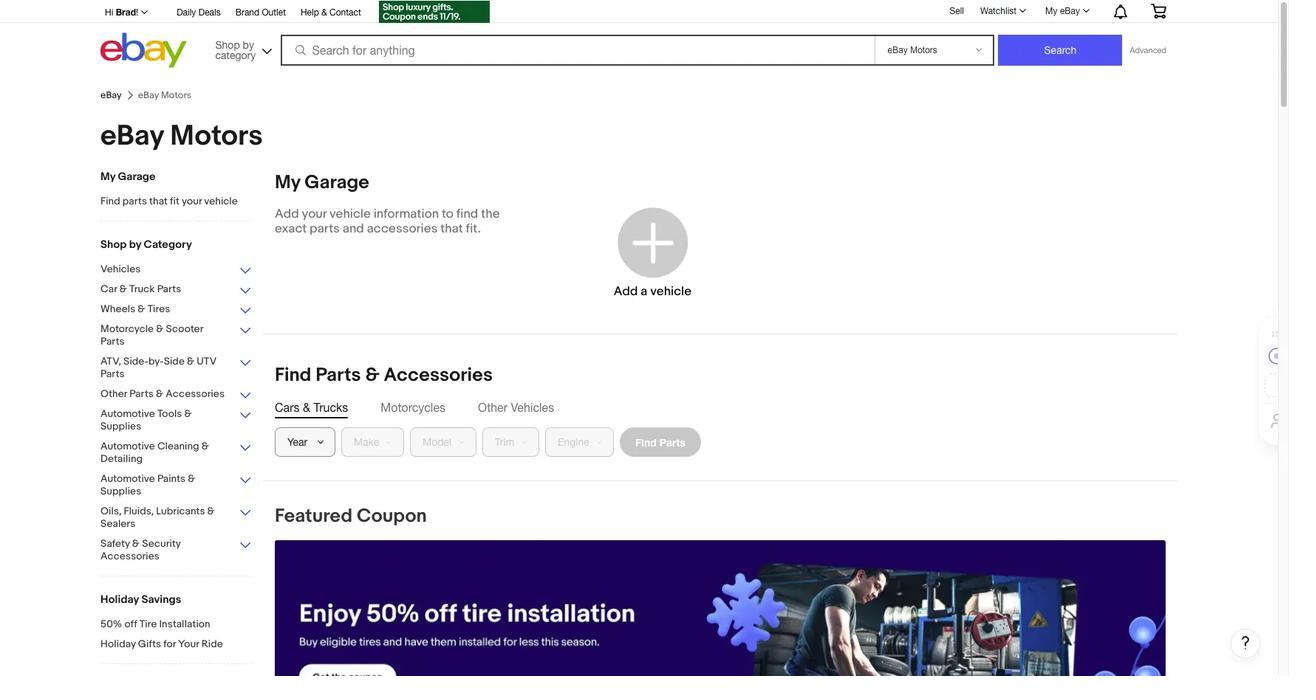 Task type: locate. For each thing, give the bounding box(es) containing it.
add a vehicle
[[614, 284, 691, 299]]

side
[[164, 355, 185, 368]]

1 horizontal spatial other
[[478, 401, 508, 414]]

0 horizontal spatial that
[[149, 195, 168, 208]]

tab list containing cars & trucks
[[275, 400, 1166, 416]]

ebay
[[1060, 6, 1080, 16], [100, 89, 122, 101], [100, 119, 164, 154]]

add inside button
[[614, 284, 638, 299]]

my garage
[[100, 170, 156, 184], [275, 171, 369, 194]]

0 vertical spatial shop
[[215, 39, 240, 51]]

0 horizontal spatial other
[[100, 388, 127, 400]]

my ebay link
[[1037, 2, 1096, 20]]

my up exact
[[275, 171, 300, 194]]

0 vertical spatial vehicles
[[100, 263, 141, 276]]

automotive left "tools"
[[100, 408, 155, 420]]

your right fit
[[182, 195, 202, 208]]

1 holiday from the top
[[100, 593, 139, 607]]

1 vertical spatial other
[[478, 401, 508, 414]]

your shopping cart image
[[1150, 4, 1167, 18]]

2 vertical spatial ebay
[[100, 119, 164, 154]]

add your vehicle information to find the exact parts and accessories that fit.
[[275, 207, 500, 236]]

accessories down sealers
[[100, 550, 159, 563]]

automotive left cleaning
[[100, 440, 155, 453]]

other inside vehicles car & truck parts wheels & tires motorcycle & scooter parts atv, side-by-side & utv parts other parts & accessories automotive tools & supplies automotive cleaning & detailing automotive paints & supplies oils, fluids, lubricants & sealers safety & security accessories
[[100, 388, 127, 400]]

other vehicles
[[478, 401, 554, 414]]

holiday down "50%"
[[100, 638, 136, 651]]

motorcycle & scooter parts button
[[100, 323, 252, 349]]

1 vertical spatial by
[[129, 238, 141, 252]]

add left "and"
[[275, 207, 299, 222]]

your left "and"
[[302, 207, 327, 222]]

garage inside main content
[[305, 171, 369, 194]]

fluids,
[[124, 505, 154, 518]]

garage up find parts that fit your vehicle
[[118, 170, 156, 184]]

holiday
[[100, 593, 139, 607], [100, 638, 136, 651]]

other
[[100, 388, 127, 400], [478, 401, 508, 414]]

1 vertical spatial supplies
[[100, 485, 141, 498]]

vehicle for add a vehicle
[[650, 284, 691, 299]]

3 automotive from the top
[[100, 473, 155, 485]]

2 horizontal spatial my
[[1045, 6, 1057, 16]]

2 holiday from the top
[[100, 638, 136, 651]]

car & truck parts button
[[100, 283, 252, 297]]

1 vertical spatial automotive
[[100, 440, 155, 453]]

0 vertical spatial other
[[100, 388, 127, 400]]

None submit
[[998, 35, 1122, 66]]

1 vertical spatial ebay
[[100, 89, 122, 101]]

my up find parts that fit your vehicle
[[100, 170, 115, 184]]

0 horizontal spatial vehicles
[[100, 263, 141, 276]]

help, opens dialogs image
[[1238, 636, 1253, 651]]

garage up "and"
[[305, 171, 369, 194]]

ebay for ebay motors
[[100, 119, 164, 154]]

0 vertical spatial by
[[243, 39, 254, 51]]

cars & trucks
[[275, 401, 348, 414]]

50%
[[100, 618, 122, 631]]

add inside add your vehicle information to find the exact parts and accessories that fit.
[[275, 207, 299, 222]]

by
[[243, 39, 254, 51], [129, 238, 141, 252]]

by inside shop by category
[[243, 39, 254, 51]]

that left fit
[[149, 195, 168, 208]]

vehicle right fit
[[204, 195, 238, 208]]

automotive tools & supplies button
[[100, 408, 252, 434]]

1 vertical spatial find
[[275, 364, 311, 387]]

get the coupon image
[[379, 1, 490, 23]]

featured
[[275, 505, 353, 528]]

1 vertical spatial add
[[614, 284, 638, 299]]

parts inside add your vehicle information to find the exact parts and accessories that fit.
[[310, 222, 340, 236]]

1 horizontal spatial find
[[275, 364, 311, 387]]

2 supplies from the top
[[100, 485, 141, 498]]

garage
[[118, 170, 156, 184], [305, 171, 369, 194]]

other parts & accessories button
[[100, 388, 252, 402]]

1 horizontal spatial accessories
[[166, 388, 225, 400]]

ebay motors
[[100, 119, 263, 154]]

0 horizontal spatial parts
[[122, 195, 147, 208]]

0 horizontal spatial by
[[129, 238, 141, 252]]

2 vertical spatial automotive
[[100, 473, 155, 485]]

vehicle
[[204, 195, 238, 208], [329, 207, 371, 222], [650, 284, 691, 299]]

ebay link
[[100, 89, 122, 101]]

1 horizontal spatial parts
[[310, 222, 340, 236]]

find for find parts & accessories
[[275, 364, 311, 387]]

2 horizontal spatial find
[[635, 436, 657, 449]]

by down brand
[[243, 39, 254, 51]]

your
[[182, 195, 202, 208], [302, 207, 327, 222]]

0 vertical spatial supplies
[[100, 420, 141, 433]]

find for find parts
[[635, 436, 657, 449]]

1 horizontal spatial your
[[302, 207, 327, 222]]

deals
[[198, 7, 221, 18]]

1 horizontal spatial vehicles
[[511, 401, 554, 414]]

0 vertical spatial ebay
[[1060, 6, 1080, 16]]

outlet
[[262, 7, 286, 18]]

0 vertical spatial find
[[100, 195, 120, 208]]

find inside button
[[635, 436, 657, 449]]

0 horizontal spatial accessories
[[100, 550, 159, 563]]

1 horizontal spatial vehicle
[[329, 207, 371, 222]]

1 vertical spatial vehicles
[[511, 401, 554, 414]]

accessories down atv, side-by-side & utv parts dropdown button
[[166, 388, 225, 400]]

brand outlet link
[[235, 5, 286, 21]]

add
[[275, 207, 299, 222], [614, 284, 638, 299]]

tab list
[[275, 400, 1166, 416]]

that
[[149, 195, 168, 208], [440, 222, 463, 236]]

by left category
[[129, 238, 141, 252]]

that inside add your vehicle information to find the exact parts and accessories that fit.
[[440, 222, 463, 236]]

0 horizontal spatial my garage
[[100, 170, 156, 184]]

oils,
[[100, 505, 121, 518]]

1 automotive from the top
[[100, 408, 155, 420]]

shop for shop by category
[[100, 238, 127, 252]]

2 horizontal spatial vehicle
[[650, 284, 691, 299]]

supplies up detailing
[[100, 420, 141, 433]]

lubricants
[[156, 505, 205, 518]]

sealers
[[100, 518, 135, 530]]

0 horizontal spatial add
[[275, 207, 299, 222]]

my garage up exact
[[275, 171, 369, 194]]

shop down deals
[[215, 39, 240, 51]]

1 horizontal spatial shop
[[215, 39, 240, 51]]

tools
[[157, 408, 182, 420]]

1 vertical spatial that
[[440, 222, 463, 236]]

0 vertical spatial add
[[275, 207, 299, 222]]

side-
[[123, 355, 148, 368]]

automotive
[[100, 408, 155, 420], [100, 440, 155, 453], [100, 473, 155, 485]]

0 vertical spatial holiday
[[100, 593, 139, 607]]

find parts that fit your vehicle link
[[100, 195, 252, 209]]

hi brad !
[[105, 7, 138, 18]]

motorcycle
[[100, 323, 154, 335]]

brand outlet
[[235, 7, 286, 18]]

holiday up "50%"
[[100, 593, 139, 607]]

vehicle right a
[[650, 284, 691, 299]]

None text field
[[275, 541, 1166, 677]]

vehicles
[[100, 263, 141, 276], [511, 401, 554, 414]]

my
[[1045, 6, 1057, 16], [100, 170, 115, 184], [275, 171, 300, 194]]

50% off tire installation link
[[100, 618, 252, 632]]

&
[[321, 7, 327, 18], [119, 283, 127, 295], [138, 303, 145, 315], [156, 323, 164, 335], [187, 355, 194, 368], [365, 364, 380, 387], [156, 388, 163, 400], [303, 401, 310, 414], [184, 408, 192, 420], [201, 440, 209, 453], [188, 473, 195, 485], [207, 505, 215, 518], [132, 538, 140, 550]]

2 vertical spatial find
[[635, 436, 657, 449]]

1 horizontal spatial my garage
[[275, 171, 369, 194]]

supplies
[[100, 420, 141, 433], [100, 485, 141, 498]]

vehicle inside button
[[650, 284, 691, 299]]

vehicle for add your vehicle information to find the exact parts and accessories that fit.
[[329, 207, 371, 222]]

vehicle inside add your vehicle information to find the exact parts and accessories that fit.
[[329, 207, 371, 222]]

shop up car
[[100, 238, 127, 252]]

hi
[[105, 7, 113, 18]]

accessories up motorcycles
[[384, 364, 493, 387]]

1 vertical spatial accessories
[[166, 388, 225, 400]]

my garage up find parts that fit your vehicle
[[100, 170, 156, 184]]

automotive down detailing
[[100, 473, 155, 485]]

main content
[[263, 171, 1260, 677]]

savings
[[141, 593, 181, 607]]

help & contact
[[301, 7, 361, 18]]

0 vertical spatial that
[[149, 195, 168, 208]]

vehicle left information
[[329, 207, 371, 222]]

that left fit.
[[440, 222, 463, 236]]

1 vertical spatial holiday
[[100, 638, 136, 651]]

0 horizontal spatial shop
[[100, 238, 127, 252]]

parts left fit
[[122, 195, 147, 208]]

supplies up oils,
[[100, 485, 141, 498]]

0 vertical spatial accessories
[[384, 364, 493, 387]]

tire
[[139, 618, 157, 631]]

0 horizontal spatial find
[[100, 195, 120, 208]]

1 horizontal spatial garage
[[305, 171, 369, 194]]

accessories
[[384, 364, 493, 387], [166, 388, 225, 400], [100, 550, 159, 563]]

shop by category
[[100, 238, 192, 252]]

account navigation
[[97, 0, 1177, 25]]

2 horizontal spatial accessories
[[384, 364, 493, 387]]

add left a
[[614, 284, 638, 299]]

shop inside shop by category
[[215, 39, 240, 51]]

detailing
[[100, 453, 143, 465]]

fit.
[[466, 222, 481, 236]]

parts left "and"
[[310, 222, 340, 236]]

parts
[[157, 283, 181, 295], [100, 335, 125, 348], [316, 364, 361, 387], [100, 368, 125, 380], [129, 388, 153, 400], [659, 436, 685, 449]]

1 vertical spatial shop
[[100, 238, 127, 252]]

vehicles button
[[100, 263, 252, 277]]

the
[[481, 207, 500, 222]]

1 horizontal spatial that
[[440, 222, 463, 236]]

by for category
[[243, 39, 254, 51]]

1 horizontal spatial by
[[243, 39, 254, 51]]

parts
[[122, 195, 147, 208], [310, 222, 340, 236]]

my right watchlist link
[[1045, 6, 1057, 16]]

vehicles car & truck parts wheels & tires motorcycle & scooter parts atv, side-by-side & utv parts other parts & accessories automotive tools & supplies automotive cleaning & detailing automotive paints & supplies oils, fluids, lubricants & sealers safety & security accessories
[[100, 263, 225, 563]]

1 vertical spatial parts
[[310, 222, 340, 236]]

1 horizontal spatial add
[[614, 284, 638, 299]]

cars
[[275, 401, 300, 414]]

0 vertical spatial automotive
[[100, 408, 155, 420]]



Task type: vqa. For each thing, say whether or not it's contained in the screenshot.
DAILY
yes



Task type: describe. For each thing, give the bounding box(es) containing it.
gifts
[[138, 638, 161, 651]]

category
[[215, 49, 256, 61]]

tires
[[147, 303, 170, 315]]

by for category
[[129, 238, 141, 252]]

1 horizontal spatial my
[[275, 171, 300, 194]]

wheels
[[100, 303, 135, 315]]

advanced link
[[1122, 35, 1174, 65]]

wheels & tires button
[[100, 303, 252, 317]]

shop by category
[[215, 39, 256, 61]]

& inside help & contact link
[[321, 7, 327, 18]]

ride
[[201, 638, 223, 651]]

for
[[163, 638, 176, 651]]

accessories
[[367, 222, 438, 236]]

find for find parts that fit your vehicle
[[100, 195, 120, 208]]

by-
[[148, 355, 164, 368]]

ebay for ebay
[[100, 89, 122, 101]]

vehicles inside main content
[[511, 401, 554, 414]]

security
[[142, 538, 181, 550]]

daily deals link
[[177, 5, 221, 21]]

2 vertical spatial accessories
[[100, 550, 159, 563]]

information
[[374, 207, 439, 222]]

and
[[343, 222, 364, 236]]

atv,
[[100, 355, 121, 368]]

parts inside button
[[659, 436, 685, 449]]

Search for anything text field
[[283, 36, 872, 64]]

add a vehicle button
[[561, 186, 744, 319]]

utv
[[197, 355, 216, 368]]

holiday gifts for your ride link
[[100, 638, 252, 652]]

0 vertical spatial parts
[[122, 195, 147, 208]]

0 horizontal spatial your
[[182, 195, 202, 208]]

none text field inside main content
[[275, 541, 1166, 677]]

safety
[[100, 538, 130, 550]]

off
[[124, 618, 137, 631]]

safety & security accessories button
[[100, 538, 252, 564]]

advanced
[[1130, 46, 1166, 55]]

automotive cleaning & detailing button
[[100, 440, 252, 467]]

contact
[[329, 7, 361, 18]]

50% off tire installation holiday gifts for your ride
[[100, 618, 223, 651]]

vehicles inside vehicles car & truck parts wheels & tires motorcycle & scooter parts atv, side-by-side & utv parts other parts & accessories automotive tools & supplies automotive cleaning & detailing automotive paints & supplies oils, fluids, lubricants & sealers safety & security accessories
[[100, 263, 141, 276]]

fit
[[170, 195, 179, 208]]

automotive paints & supplies button
[[100, 473, 252, 499]]

add for add your vehicle information to find the exact parts and accessories that fit.
[[275, 207, 299, 222]]

motorcycles
[[381, 401, 445, 414]]

your inside add your vehicle information to find the exact parts and accessories that fit.
[[302, 207, 327, 222]]

car
[[100, 283, 117, 295]]

category
[[144, 238, 192, 252]]

my ebay
[[1045, 6, 1080, 16]]

featured coupon
[[275, 505, 427, 528]]

!
[[136, 7, 138, 18]]

2 automotive from the top
[[100, 440, 155, 453]]

scooter
[[166, 323, 203, 335]]

find parts that fit your vehicle
[[100, 195, 238, 208]]

installation
[[159, 618, 210, 631]]

paints
[[157, 473, 185, 485]]

sell
[[950, 6, 964, 16]]

a
[[641, 284, 647, 299]]

holiday inside 50% off tire installation holiday gifts for your ride
[[100, 638, 136, 651]]

add a vehicle image
[[614, 204, 691, 281]]

my inside "link"
[[1045, 6, 1057, 16]]

motors
[[170, 119, 263, 154]]

1 supplies from the top
[[100, 420, 141, 433]]

sell link
[[943, 6, 971, 16]]

watchlist
[[980, 6, 1017, 16]]

daily deals
[[177, 7, 221, 18]]

other inside main content
[[478, 401, 508, 414]]

accessories inside main content
[[384, 364, 493, 387]]

oils, fluids, lubricants & sealers button
[[100, 505, 252, 532]]

find parts & accessories
[[275, 364, 493, 387]]

none submit inside "shop by category" banner
[[998, 35, 1122, 66]]

find parts button
[[620, 428, 701, 457]]

holiday savings
[[100, 593, 181, 607]]

your
[[178, 638, 199, 651]]

brand
[[235, 7, 259, 18]]

trucks
[[314, 401, 348, 414]]

shop by category button
[[209, 33, 275, 65]]

0 horizontal spatial my
[[100, 170, 115, 184]]

0 horizontal spatial vehicle
[[204, 195, 238, 208]]

ebay inside my ebay "link"
[[1060, 6, 1080, 16]]

add for add a vehicle
[[614, 284, 638, 299]]

brad
[[116, 7, 136, 18]]

enjoy 50% off tire installation image
[[275, 541, 1166, 677]]

coupon
[[357, 505, 427, 528]]

atv, side-by-side & utv parts button
[[100, 355, 252, 382]]

truck
[[129, 283, 155, 295]]

to
[[442, 207, 453, 222]]

help & contact link
[[301, 5, 361, 21]]

help
[[301, 7, 319, 18]]

tab list inside main content
[[275, 400, 1166, 416]]

main content containing my garage
[[263, 171, 1260, 677]]

exact
[[275, 222, 307, 236]]

find
[[456, 207, 478, 222]]

watchlist link
[[972, 2, 1033, 20]]

my garage inside main content
[[275, 171, 369, 194]]

cleaning
[[157, 440, 199, 453]]

shop by category banner
[[97, 0, 1177, 72]]

daily
[[177, 7, 196, 18]]

0 horizontal spatial garage
[[118, 170, 156, 184]]

shop for shop by category
[[215, 39, 240, 51]]



